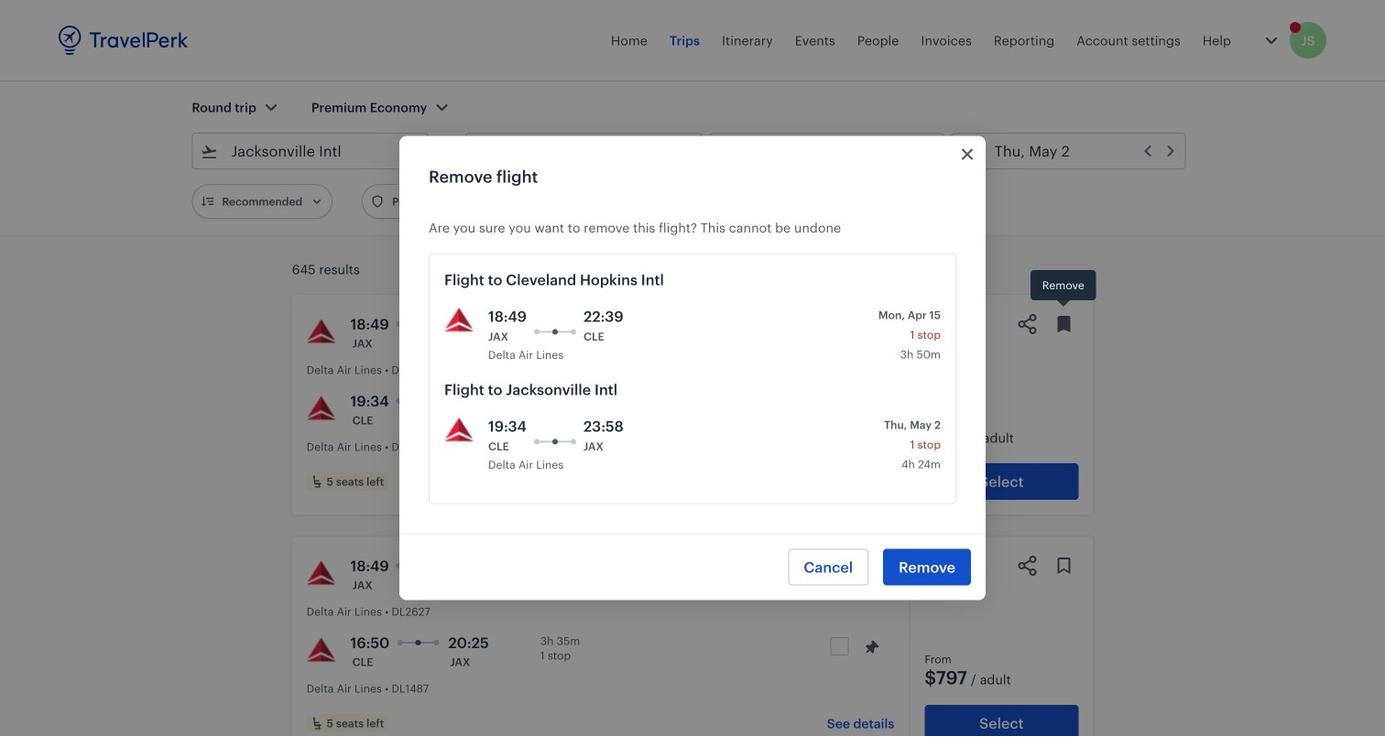 Task type: locate. For each thing, give the bounding box(es) containing it.
0 vertical spatial delta air lines image
[[307, 317, 336, 346]]

tooltip
[[1031, 270, 1096, 310]]

delta air lines image
[[444, 306, 474, 335], [307, 394, 336, 423], [444, 416, 474, 445], [307, 559, 336, 588]]

1 vertical spatial delta air lines image
[[307, 636, 336, 665]]

delta air lines image
[[307, 317, 336, 346], [307, 636, 336, 665]]

modalheader element
[[399, 136, 986, 187]]



Task type: describe. For each thing, give the bounding box(es) containing it.
From search field
[[218, 137, 404, 166]]

2 delta air lines image from the top
[[307, 636, 336, 665]]

modalbody element
[[399, 187, 986, 534]]

Depart field
[[740, 137, 936, 166]]

modalfooter element
[[399, 534, 986, 601]]

To search field
[[492, 137, 678, 166]]

1 delta air lines image from the top
[[307, 317, 336, 346]]

Return field
[[982, 137, 1178, 166]]



Task type: vqa. For each thing, say whether or not it's contained in the screenshot.
Return TEXT FIELD
no



